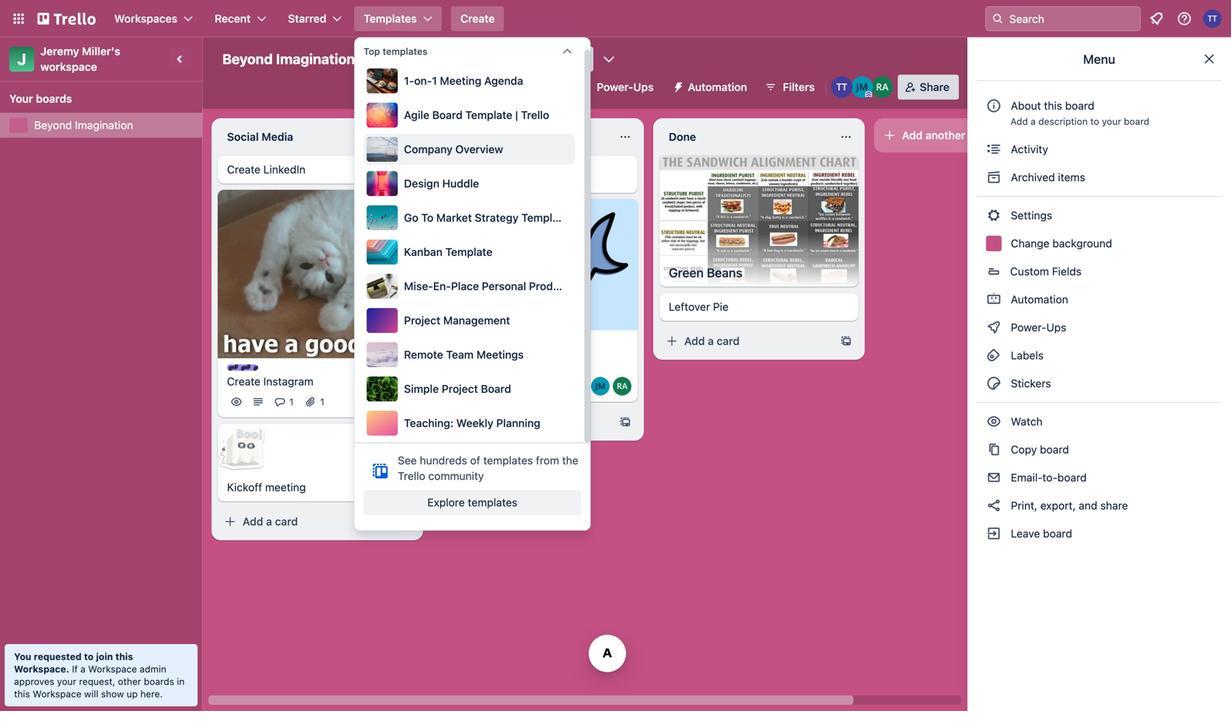 Task type: locate. For each thing, give the bounding box(es) containing it.
automation down custom fields
[[1008, 293, 1069, 306]]

ups down automation link at the top
[[1047, 321, 1067, 334]]

card
[[717, 335, 740, 348], [496, 415, 519, 428], [275, 515, 298, 528]]

ruby anderson (rubyanderson7) image right jeremy miller (jeremymiller198) icon
[[613, 377, 632, 396]]

templates right "of"
[[483, 454, 533, 467]]

0 vertical spatial to
[[1091, 116, 1100, 127]]

0 horizontal spatial automation
[[688, 81, 748, 93]]

card down meeting on the left bottom of the page
[[275, 515, 298, 528]]

sm image inside "labels" link
[[987, 348, 1002, 363]]

sm image inside stickers 'link'
[[987, 376, 1002, 391]]

print, export, and share
[[1008, 499, 1129, 512]]

add down the leftover pie
[[685, 335, 705, 348]]

1-on-1 meeting agenda
[[404, 74, 523, 87]]

workspace
[[422, 53, 479, 65], [88, 664, 137, 675], [33, 689, 82, 699]]

add for left add a card button
[[243, 515, 263, 528]]

share
[[920, 81, 950, 93]]

project up remote
[[404, 314, 441, 327]]

top
[[364, 46, 380, 57]]

sm image inside copy board 'link'
[[987, 442, 1002, 457]]

3 sm image from the top
[[987, 320, 1002, 335]]

sm image inside automation link
[[987, 292, 1002, 307]]

a down kickoff meeting
[[266, 515, 272, 528]]

1 vertical spatial board
[[432, 109, 463, 121]]

0 vertical spatial boards
[[36, 92, 72, 105]]

0 horizontal spatial to
[[84, 651, 94, 662]]

1 horizontal spatial jeremy miller (jeremymiller198) image
[[852, 76, 874, 98]]

0 horizontal spatial power-ups
[[597, 81, 654, 93]]

create from template… image for doing
[[619, 416, 632, 428]]

leave board link
[[977, 521, 1222, 546]]

2 horizontal spatial board
[[554, 53, 584, 65]]

1 horizontal spatial automation
[[1008, 293, 1069, 306]]

add a card
[[685, 335, 740, 348], [464, 415, 519, 428], [243, 515, 298, 528]]

sm image inside archived items link
[[987, 170, 1002, 185]]

create inside button
[[461, 12, 495, 25]]

0 horizontal spatial this
[[14, 689, 30, 699]]

1 sm image from the top
[[987, 170, 1002, 185]]

board inside copy board 'link'
[[1040, 443, 1070, 456]]

kickoff meeting
[[227, 481, 306, 494]]

2 vertical spatial card
[[275, 515, 298, 528]]

0 horizontal spatial card
[[275, 515, 298, 528]]

a right if
[[80, 664, 86, 675]]

add a card for doing
[[464, 415, 519, 428]]

your up activity link
[[1102, 116, 1122, 127]]

1 vertical spatial trello
[[398, 470, 426, 482]]

templates for explore templates
[[468, 496, 518, 509]]

1 horizontal spatial boards
[[144, 676, 174, 687]]

settings link
[[977, 203, 1222, 228]]

ruby anderson (rubyanderson7) image left share button
[[872, 76, 894, 98]]

add a card button down "leftover pie" link
[[660, 329, 834, 354]]

recent
[[215, 12, 251, 25]]

to inside about this board add a description to your board
[[1091, 116, 1100, 127]]

0 vertical spatial create from template… image
[[840, 335, 853, 348]]

teaching: weekly planning button
[[364, 408, 575, 439]]

pete ghost image
[[217, 424, 266, 474]]

management
[[443, 314, 510, 327]]

up
[[127, 689, 138, 699]]

thinking
[[448, 172, 491, 185]]

sm image inside watch link
[[987, 414, 1002, 429]]

2 horizontal spatial add a card button
[[660, 329, 834, 354]]

0 vertical spatial power-
[[597, 81, 634, 93]]

sm image inside email-to-board link
[[987, 470, 1002, 486]]

1 vertical spatial ups
[[1047, 321, 1067, 334]]

1 vertical spatial workspace
[[88, 664, 137, 675]]

to-
[[1043, 471, 1058, 484]]

workspace visible
[[422, 53, 515, 65]]

board left customize views image
[[554, 53, 584, 65]]

terry turtle (terryturtle) image
[[1204, 9, 1222, 28], [831, 76, 853, 98], [570, 377, 588, 396], [370, 393, 389, 411]]

about this board add a description to your board
[[1011, 99, 1150, 127]]

create inside 'link'
[[227, 163, 261, 176]]

beyond down the your boards
[[34, 119, 72, 131]]

beyond imagination link
[[34, 117, 193, 133]]

agenda
[[484, 74, 523, 87]]

0 horizontal spatial jeremy miller (jeremymiller198) image
[[392, 393, 411, 411]]

2 vertical spatial add a card button
[[218, 509, 392, 534]]

beyond down recent popup button
[[223, 51, 273, 67]]

1 vertical spatial create
[[227, 163, 261, 176]]

create down color: purple, title: none image
[[227, 375, 261, 388]]

meetings
[[477, 348, 524, 361]]

imagination
[[276, 51, 355, 67], [75, 119, 133, 131]]

1 horizontal spatial add a card button
[[439, 410, 613, 435]]

to inside you requested to join this workspace.
[[84, 651, 94, 662]]

board up doing
[[432, 109, 463, 121]]

add left "another"
[[903, 129, 923, 142]]

jeremy miller (jeremymiller198) image
[[852, 76, 874, 98], [392, 393, 411, 411]]

1 vertical spatial template
[[522, 211, 569, 224]]

2 horizontal spatial add a card
[[685, 335, 740, 348]]

sm image inside settings link
[[987, 208, 1002, 223]]

stickers
[[1008, 377, 1052, 390]]

power- down customize views image
[[597, 81, 634, 93]]

1 vertical spatial project
[[442, 382, 478, 395]]

Done text field
[[660, 124, 831, 149]]

kanban
[[404, 245, 443, 258]]

terry turtle (terryturtle) image left jeremy miller (jeremymiller198) icon
[[570, 377, 588, 396]]

1 horizontal spatial card
[[496, 415, 519, 428]]

board down dec 31 option
[[481, 382, 511, 395]]

1 vertical spatial to
[[84, 651, 94, 662]]

from
[[536, 454, 560, 467]]

Dec 31 checkbox
[[470, 355, 523, 374]]

1 horizontal spatial add a card
[[464, 415, 519, 428]]

a inside about this board add a description to your board
[[1031, 116, 1036, 127]]

2 vertical spatial add a card
[[243, 515, 298, 528]]

0 vertical spatial jeremy miller (jeremymiller198) image
[[852, 76, 874, 98]]

0 vertical spatial automation
[[688, 81, 748, 93]]

0 vertical spatial power-ups
[[597, 81, 654, 93]]

linkedin
[[264, 163, 306, 176]]

1 horizontal spatial trello
[[521, 109, 550, 121]]

2 horizontal spatial this
[[1044, 99, 1063, 112]]

your inside about this board add a description to your board
[[1102, 116, 1122, 127]]

1 vertical spatial add a card button
[[439, 410, 613, 435]]

1 vertical spatial power-
[[1011, 321, 1047, 334]]

0 vertical spatial trello
[[521, 109, 550, 121]]

1 vertical spatial sm image
[[987, 208, 1002, 223]]

a down about
[[1031, 116, 1036, 127]]

workspace up meeting
[[422, 53, 479, 65]]

1 right 1-
[[432, 74, 437, 87]]

teaching: weekly planning
[[404, 417, 541, 429]]

to left join
[[84, 651, 94, 662]]

board up print, export, and share in the bottom right of the page
[[1058, 471, 1087, 484]]

beyond imagination down starred
[[223, 51, 355, 67]]

terry turtle (terryturtle) image left simple
[[370, 393, 389, 411]]

0 horizontal spatial ups
[[634, 81, 654, 93]]

fields
[[1053, 265, 1082, 278]]

0 vertical spatial beyond imagination
[[223, 51, 355, 67]]

templates down see hundreds of templates from the trello community
[[468, 496, 518, 509]]

0 vertical spatial beyond
[[223, 51, 273, 67]]

0 notifications image
[[1148, 9, 1166, 28]]

see
[[398, 454, 417, 467]]

1 vertical spatial templates
[[483, 454, 533, 467]]

card right weekly
[[496, 415, 519, 428]]

sm image
[[666, 75, 688, 96], [987, 142, 1002, 157], [987, 292, 1002, 307], [987, 348, 1002, 363], [987, 376, 1002, 391], [987, 414, 1002, 429], [987, 442, 1002, 457], [987, 470, 1002, 486], [987, 498, 1002, 514], [987, 526, 1002, 542]]

1 vertical spatial beyond imagination
[[34, 119, 133, 131]]

ups left automation button at the right top of page
[[634, 81, 654, 93]]

templates
[[383, 46, 428, 57], [483, 454, 533, 467], [468, 496, 518, 509]]

a
[[1031, 116, 1036, 127], [708, 335, 714, 348], [487, 415, 493, 428], [266, 515, 272, 528], [80, 664, 86, 675]]

add a card down pie
[[685, 335, 740, 348]]

1 vertical spatial ruby anderson (rubyanderson7) image
[[613, 377, 632, 396]]

ups
[[634, 81, 654, 93], [1047, 321, 1067, 334]]

1 horizontal spatial power-ups
[[1008, 321, 1070, 334]]

power-ups up labels
[[1008, 321, 1070, 334]]

1 vertical spatial imagination
[[75, 119, 133, 131]]

1 horizontal spatial project
[[442, 382, 478, 395]]

a left planning at left bottom
[[487, 415, 493, 428]]

sm image inside print, export, and share link
[[987, 498, 1002, 514]]

the up 31
[[512, 338, 528, 350]]

agile
[[404, 109, 430, 121]]

0 vertical spatial ruby anderson (rubyanderson7) image
[[872, 76, 894, 98]]

power- up labels
[[1011, 321, 1047, 334]]

add a card down kickoff meeting
[[243, 515, 298, 528]]

template down go to market strategy template 'button'
[[446, 245, 493, 258]]

board
[[554, 53, 584, 65], [432, 109, 463, 121], [481, 382, 511, 395]]

imagination inside beyond imagination link
[[75, 119, 133, 131]]

0 vertical spatial ups
[[634, 81, 654, 93]]

custom fields button
[[977, 259, 1222, 284]]

project down the team
[[442, 382, 478, 395]]

0 horizontal spatial board
[[432, 109, 463, 121]]

1 horizontal spatial power-
[[1011, 321, 1047, 334]]

starred
[[288, 12, 327, 25]]

this right join
[[115, 651, 133, 662]]

create up workspace visible
[[461, 12, 495, 25]]

beyond imagination inside "board name" text field
[[223, 51, 355, 67]]

0 vertical spatial card
[[717, 335, 740, 348]]

0 vertical spatial workspace
[[422, 53, 479, 65]]

add for add a card button for doing
[[464, 415, 484, 428]]

add a card button
[[660, 329, 834, 354], [439, 410, 613, 435], [218, 509, 392, 534]]

mise-
[[404, 280, 433, 293]]

thinking link
[[448, 171, 629, 187]]

workspace down join
[[88, 664, 137, 675]]

beyond imagination down your boards with 1 items element
[[34, 119, 133, 131]]

the right from
[[562, 454, 579, 467]]

customize views image
[[602, 51, 617, 67]]

open information menu image
[[1177, 11, 1193, 26]]

boards inside if a workspace admin approves your request, other boards in this workspace will show up here.
[[144, 676, 174, 687]]

1 horizontal spatial create from template… image
[[840, 335, 853, 348]]

power-ups down customize views image
[[597, 81, 654, 93]]

add down "kickoff"
[[243, 515, 263, 528]]

search image
[[992, 12, 1004, 25]]

ruby anderson (rubyanderson7) image
[[872, 76, 894, 98], [613, 377, 632, 396]]

1 vertical spatial automation
[[1008, 293, 1069, 306]]

leftover pie
[[669, 300, 729, 313]]

you requested to join this workspace.
[[14, 651, 133, 675]]

activity link
[[977, 137, 1222, 162]]

1 vertical spatial this
[[115, 651, 133, 662]]

2 horizontal spatial workspace
[[422, 53, 479, 65]]

archived
[[1011, 171, 1055, 184]]

templates inside explore templates link
[[468, 496, 518, 509]]

planning
[[496, 417, 541, 429]]

jeremy miller (jeremymiller198) image for terry turtle (terryturtle) image on the left of this member is an admin of this board. image
[[852, 76, 874, 98]]

sm image for copy board
[[987, 442, 1002, 457]]

0 horizontal spatial power-
[[597, 81, 634, 93]]

sm image
[[987, 170, 1002, 185], [987, 208, 1002, 223], [987, 320, 1002, 335]]

add a card button for doing
[[439, 410, 613, 435]]

2 horizontal spatial card
[[717, 335, 740, 348]]

this inside you requested to join this workspace.
[[115, 651, 133, 662]]

sm image inside activity link
[[987, 142, 1002, 157]]

go to market strategy template button
[[364, 202, 575, 233]]

templates inside see hundreds of templates from the trello community
[[483, 454, 533, 467]]

jeremy miller (jeremymiller198) image right filters
[[852, 76, 874, 98]]

menu
[[364, 65, 632, 439]]

this up description
[[1044, 99, 1063, 112]]

0 vertical spatial add a card
[[685, 335, 740, 348]]

meeting
[[440, 74, 482, 87]]

board
[[1066, 99, 1095, 112], [1124, 116, 1150, 127], [1040, 443, 1070, 456], [1058, 471, 1087, 484], [1044, 527, 1073, 540]]

Doing text field
[[439, 124, 610, 149]]

template down thinking link
[[522, 211, 569, 224]]

boards down admin
[[144, 676, 174, 687]]

kanban template button
[[364, 237, 575, 268]]

sm image for archived items
[[987, 170, 1002, 185]]

board up to-
[[1040, 443, 1070, 456]]

1 horizontal spatial ruby anderson (rubyanderson7) image
[[872, 76, 894, 98]]

1 horizontal spatial board
[[481, 382, 511, 395]]

board inside button
[[432, 109, 463, 121]]

1 vertical spatial your
[[57, 676, 76, 687]]

board down export, at bottom right
[[1044, 527, 1073, 540]]

to up activity link
[[1091, 116, 1100, 127]]

workspace navigation collapse icon image
[[170, 48, 191, 70]]

add a card button down kickoff meeting link
[[218, 509, 392, 534]]

add a card down "simple project board" button
[[464, 415, 519, 428]]

imagination down starred popup button
[[276, 51, 355, 67]]

add down about
[[1011, 116, 1028, 127]]

jeremy miller (jeremymiller198) image up teaching:
[[392, 393, 411, 411]]

background
[[1053, 237, 1113, 250]]

0 vertical spatial sm image
[[987, 170, 1002, 185]]

sm image for watch
[[987, 414, 1002, 429]]

1 horizontal spatial your
[[1102, 116, 1122, 127]]

team
[[446, 348, 474, 361]]

dec 31
[[489, 359, 519, 370]]

0 vertical spatial add a card button
[[660, 329, 834, 354]]

leftover
[[669, 300, 710, 313]]

power-ups
[[597, 81, 654, 93], [1008, 321, 1070, 334]]

about
[[1011, 99, 1041, 112]]

templates up 1-
[[383, 46, 428, 57]]

add
[[1011, 116, 1028, 127], [903, 129, 923, 142], [685, 335, 705, 348], [464, 415, 484, 428], [243, 515, 263, 528]]

0 vertical spatial templates
[[383, 46, 428, 57]]

0 vertical spatial create
[[461, 12, 495, 25]]

board up description
[[1066, 99, 1095, 112]]

sm image for automation
[[987, 292, 1002, 307]]

jeremy miller's workspace
[[40, 45, 123, 73]]

0 horizontal spatial ruby anderson (rubyanderson7) image
[[613, 377, 632, 396]]

1 down compliment the chef link
[[578, 359, 582, 370]]

1 vertical spatial jeremy miller (jeremymiller198) image
[[392, 393, 411, 411]]

compliment the chef
[[448, 338, 555, 350]]

1 horizontal spatial ups
[[1047, 321, 1067, 334]]

1-
[[404, 74, 414, 87]]

add a card button up from
[[439, 410, 613, 435]]

your boards with 1 items element
[[9, 89, 185, 108]]

Social Media text field
[[218, 124, 389, 149]]

0 vertical spatial template
[[466, 109, 513, 121]]

1 vertical spatial boards
[[144, 676, 174, 687]]

green beans link
[[660, 259, 859, 287]]

project management button
[[364, 305, 575, 336]]

trello right |
[[521, 109, 550, 121]]

starred button
[[279, 6, 351, 31]]

boards
[[36, 92, 72, 105], [144, 676, 174, 687]]

list
[[969, 129, 984, 142]]

0 horizontal spatial imagination
[[75, 119, 133, 131]]

2 vertical spatial board
[[481, 382, 511, 395]]

0 horizontal spatial add a card
[[243, 515, 298, 528]]

imagination down your boards with 1 items element
[[75, 119, 133, 131]]

j
[[17, 50, 26, 68]]

jeremy miller (jeremymiller198) image for terry turtle (terryturtle) image to the left of simple
[[392, 393, 411, 411]]

1 horizontal spatial this
[[115, 651, 133, 662]]

1 vertical spatial beyond
[[34, 119, 72, 131]]

create down social
[[227, 163, 261, 176]]

0 vertical spatial the
[[512, 338, 528, 350]]

card down pie
[[717, 335, 740, 348]]

automation button
[[666, 75, 757, 100]]

requested
[[34, 651, 82, 662]]

2 vertical spatial template
[[446, 245, 493, 258]]

trello down the see
[[398, 470, 426, 482]]

terry turtle (terryturtle) image left this member is an admin of this board. image
[[831, 76, 853, 98]]

0 horizontal spatial workspace
[[33, 689, 82, 699]]

1 vertical spatial power-ups
[[1008, 321, 1070, 334]]

1 horizontal spatial beyond
[[223, 51, 273, 67]]

0 horizontal spatial trello
[[398, 470, 426, 482]]

this member is an admin of this board. image
[[866, 91, 873, 98]]

power- inside button
[[597, 81, 634, 93]]

sm image for leave board
[[987, 526, 1002, 542]]

0 horizontal spatial beyond imagination
[[34, 119, 133, 131]]

add another list
[[903, 129, 984, 142]]

board inside email-to-board link
[[1058, 471, 1087, 484]]

1 vertical spatial add a card
[[464, 415, 519, 428]]

automation up done text box
[[688, 81, 748, 93]]

0 horizontal spatial your
[[57, 676, 76, 687]]

0 vertical spatial project
[[404, 314, 441, 327]]

2 vertical spatial this
[[14, 689, 30, 699]]

sm image inside leave board link
[[987, 526, 1002, 542]]

sm image for labels
[[987, 348, 1002, 363]]

power-ups link
[[977, 315, 1222, 340]]

add down "simple project board" button
[[464, 415, 484, 428]]

your down if
[[57, 676, 76, 687]]

create from template… image
[[840, 335, 853, 348], [619, 416, 632, 428]]

community
[[428, 470, 484, 482]]

sm image inside power-ups link
[[987, 320, 1002, 335]]

this down approves
[[14, 689, 30, 699]]

boards right 'your'
[[36, 92, 72, 105]]

1 horizontal spatial imagination
[[276, 51, 355, 67]]

of
[[470, 454, 481, 467]]

explore templates link
[[364, 490, 582, 515]]

2 sm image from the top
[[987, 208, 1002, 223]]

2 vertical spatial templates
[[468, 496, 518, 509]]

workspace down approves
[[33, 689, 82, 699]]

hundreds
[[420, 454, 467, 467]]

color: purple, title: none image
[[227, 365, 258, 371]]

template left |
[[466, 109, 513, 121]]

1 vertical spatial card
[[496, 415, 519, 428]]

1 horizontal spatial the
[[562, 454, 579, 467]]

trello
[[521, 109, 550, 121], [398, 470, 426, 482]]

filters
[[783, 81, 815, 93]]



Task type: describe. For each thing, give the bounding box(es) containing it.
color: bold red, title: "thoughts" element
[[448, 162, 507, 174]]

back to home image
[[37, 6, 96, 31]]

to
[[421, 211, 434, 224]]

visible
[[482, 53, 515, 65]]

dec
[[489, 359, 506, 370]]

Search field
[[1004, 7, 1141, 30]]

collapse image
[[561, 45, 574, 58]]

star or unstar board image
[[372, 53, 385, 65]]

if a workspace admin approves your request, other boards in this workspace will show up here.
[[14, 664, 185, 699]]

templates button
[[355, 6, 442, 31]]

card for done
[[717, 335, 740, 348]]

create instagram
[[227, 375, 314, 388]]

custom fields
[[1011, 265, 1082, 278]]

beyond imagination inside beyond imagination link
[[34, 119, 133, 131]]

items
[[1058, 171, 1086, 184]]

1 down the instagram
[[289, 397, 294, 407]]

card for doing
[[496, 415, 519, 428]]

in
[[177, 676, 185, 687]]

ups inside button
[[634, 81, 654, 93]]

sm image for activity
[[987, 142, 1002, 157]]

workspaces button
[[105, 6, 202, 31]]

sm image for power-ups
[[987, 320, 1002, 335]]

sm image inside automation button
[[666, 75, 688, 96]]

your inside if a workspace admin approves your request, other boards in this workspace will show up here.
[[57, 676, 76, 687]]

0 horizontal spatial add a card button
[[218, 509, 392, 534]]

change
[[1011, 237, 1050, 250]]

create button
[[451, 6, 504, 31]]

custom
[[1011, 265, 1050, 278]]

and
[[1079, 499, 1098, 512]]

template inside 'button'
[[522, 211, 569, 224]]

other
[[118, 676, 141, 687]]

kanban template
[[404, 245, 493, 258]]

huddle
[[442, 177, 479, 190]]

thoughts
[[464, 163, 507, 174]]

your boards
[[9, 92, 72, 105]]

email-
[[1011, 471, 1043, 484]]

add a card button for done
[[660, 329, 834, 354]]

the inside see hundreds of templates from the trello community
[[562, 454, 579, 467]]

company overview button
[[364, 134, 575, 165]]

meeting
[[265, 481, 306, 494]]

sm image for stickers
[[987, 376, 1002, 391]]

0 horizontal spatial boards
[[36, 92, 72, 105]]

automation link
[[977, 287, 1222, 312]]

1 horizontal spatial workspace
[[88, 664, 137, 675]]

1 inside button
[[432, 74, 437, 87]]

sm image for settings
[[987, 208, 1002, 223]]

primary element
[[0, 0, 1232, 37]]

kickoff
[[227, 481, 262, 494]]

this inside about this board add a description to your board
[[1044, 99, 1063, 112]]

add a card for done
[[685, 335, 740, 348]]

template inside button
[[446, 245, 493, 258]]

create for create
[[461, 12, 495, 25]]

export,
[[1041, 499, 1076, 512]]

board inside button
[[481, 382, 511, 395]]

workspace inside button
[[422, 53, 479, 65]]

change background
[[1008, 237, 1113, 250]]

menu containing 1-on-1 meeting agenda
[[364, 65, 632, 439]]

trello inside see hundreds of templates from the trello community
[[398, 470, 426, 482]]

design huddle
[[404, 177, 479, 190]]

add for add a card button related to done
[[685, 335, 705, 348]]

this inside if a workspace admin approves your request, other boards in this workspace will show up here.
[[14, 689, 30, 699]]

board inside leave board link
[[1044, 527, 1073, 540]]

go to market strategy template
[[404, 211, 569, 224]]

kickoff meeting link
[[227, 480, 408, 495]]

pie
[[713, 300, 729, 313]]

a down pie
[[708, 335, 714, 348]]

0 horizontal spatial the
[[512, 338, 528, 350]]

doing
[[448, 130, 479, 143]]

activity
[[1008, 143, 1049, 156]]

on-
[[414, 74, 432, 87]]

jeremy
[[40, 45, 79, 58]]

top templates
[[364, 46, 428, 57]]

jeremy miller (jeremymiller198) image
[[591, 377, 610, 396]]

beans
[[707, 265, 743, 280]]

ruby anderson (rubyanderson7) image for terry turtle (terryturtle) image on the left of this member is an admin of this board. image
[[872, 76, 894, 98]]

board up activity link
[[1124, 116, 1150, 127]]

green beans
[[669, 265, 743, 280]]

terry turtle (terryturtle) image right open information menu icon
[[1204, 9, 1222, 28]]

automation inside button
[[688, 81, 748, 93]]

copy board
[[1008, 443, 1070, 456]]

2 vertical spatial workspace
[[33, 689, 82, 699]]

leftover pie link
[[669, 299, 850, 315]]

create instagram link
[[227, 374, 408, 390]]

workspace visible button
[[394, 47, 524, 72]]

power-ups button
[[566, 75, 663, 100]]

request,
[[79, 676, 115, 687]]

create for create instagram
[[227, 375, 261, 388]]

approves
[[14, 676, 54, 687]]

0 vertical spatial board
[[554, 53, 584, 65]]

simple project board button
[[364, 373, 575, 405]]

green
[[669, 265, 704, 280]]

explore templates
[[428, 496, 518, 509]]

project inside "simple project board" button
[[442, 382, 478, 395]]

power-ups inside button
[[597, 81, 654, 93]]

add for the add another list button
[[903, 129, 923, 142]]

menu
[[1084, 52, 1116, 67]]

leave
[[1011, 527, 1041, 540]]

admin
[[140, 664, 166, 675]]

project management
[[404, 314, 510, 327]]

copy
[[1011, 443, 1037, 456]]

templates
[[364, 12, 417, 25]]

trello inside button
[[521, 109, 550, 121]]

watch link
[[977, 409, 1222, 434]]

Board name text field
[[215, 47, 363, 72]]

create from template… image for done
[[840, 335, 853, 348]]

share
[[1101, 499, 1129, 512]]

sm image for print, export, and share
[[987, 498, 1002, 514]]

board link
[[528, 47, 594, 72]]

create linkedin link
[[227, 162, 408, 177]]

email-to-board link
[[977, 465, 1222, 490]]

overview
[[456, 143, 503, 156]]

project inside project management button
[[404, 314, 441, 327]]

stickers link
[[977, 371, 1222, 396]]

chef
[[531, 338, 555, 350]]

recent button
[[205, 6, 276, 31]]

description
[[1039, 116, 1088, 127]]

workspace
[[40, 60, 97, 73]]

imagination inside "board name" text field
[[276, 51, 355, 67]]

a inside if a workspace admin approves your request, other boards in this workspace will show up here.
[[80, 664, 86, 675]]

templates for top templates
[[383, 46, 428, 57]]

settings
[[1008, 209, 1053, 222]]

create for create linkedin
[[227, 163, 261, 176]]

add inside about this board add a description to your board
[[1011, 116, 1028, 127]]

ruby anderson (rubyanderson7) image for terry turtle (terryturtle) image left of jeremy miller (jeremymiller198) icon
[[613, 377, 632, 396]]

1 down create instagram link
[[320, 397, 325, 407]]

sm image for email-to-board
[[987, 470, 1002, 486]]

another
[[926, 129, 966, 142]]

market
[[436, 211, 472, 224]]

filters button
[[760, 75, 820, 100]]

print, export, and share link
[[977, 493, 1222, 518]]

beyond inside "board name" text field
[[223, 51, 273, 67]]

go
[[404, 211, 419, 224]]

template inside button
[[466, 109, 513, 121]]

labels link
[[977, 343, 1222, 368]]

en-
[[433, 280, 451, 293]]

social
[[227, 130, 259, 143]]

print,
[[1011, 499, 1038, 512]]



Task type: vqa. For each thing, say whether or not it's contained in the screenshot.
SETTINGS link
yes



